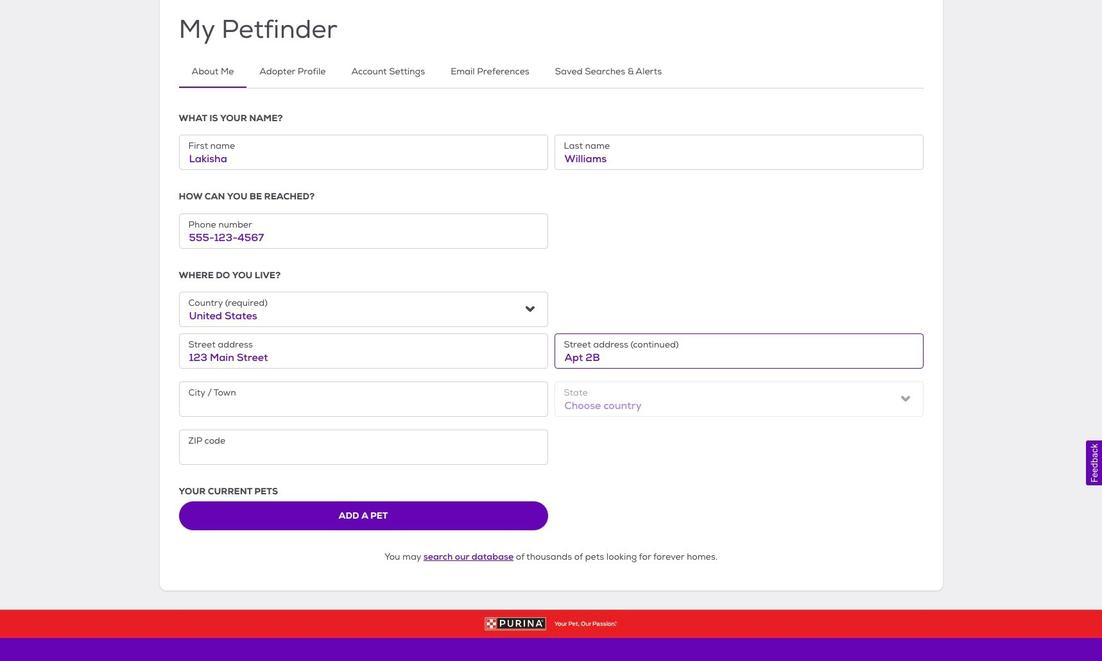 Task type: vqa. For each thing, say whether or not it's contained in the screenshot.
FOOTER
yes



Task type: locate. For each thing, give the bounding box(es) containing it.
footer
[[0, 610, 1102, 662]]

None text field
[[179, 135, 548, 170], [179, 214, 548, 249], [179, 334, 548, 369], [179, 430, 548, 465], [179, 135, 548, 170], [179, 214, 548, 249], [179, 334, 548, 369], [179, 430, 548, 465]]

purina your pet, our passion image
[[0, 618, 1102, 631]]

None text field
[[554, 135, 924, 170], [554, 334, 924, 369], [179, 382, 548, 417], [554, 135, 924, 170], [554, 334, 924, 369], [179, 382, 548, 417]]



